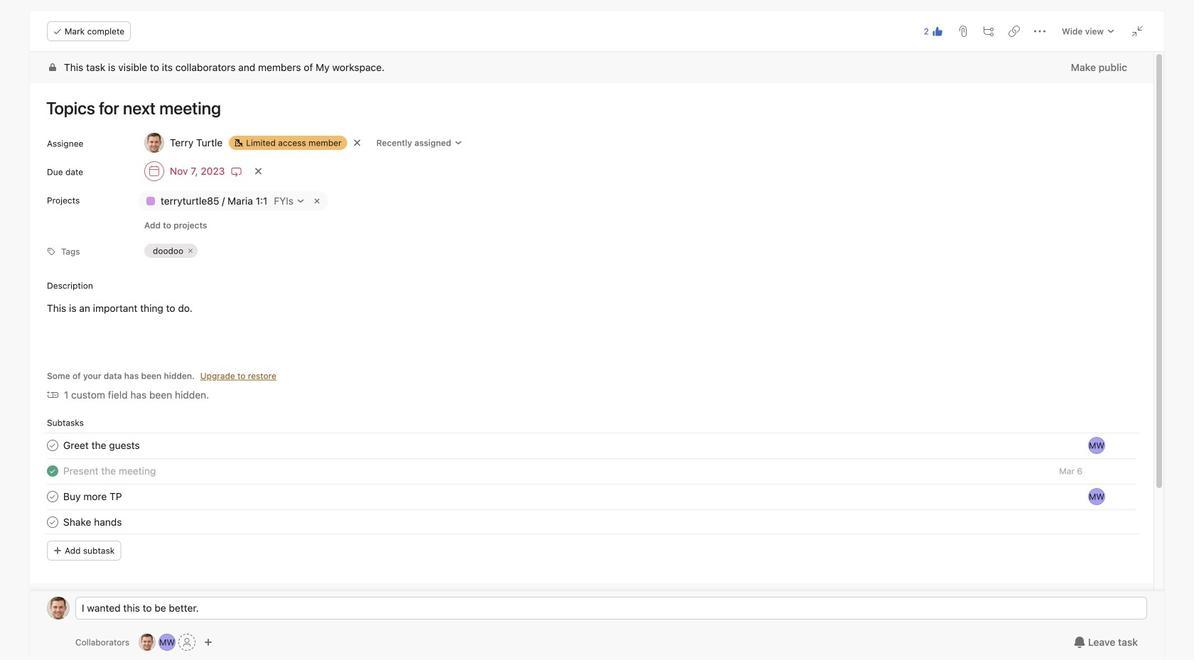 Task type: vqa. For each thing, say whether or not it's contained in the screenshot.
John to the top
no



Task type: describe. For each thing, give the bounding box(es) containing it.
more actions for this task image
[[1035, 26, 1046, 37]]

task name text field for first mark complete option from the bottom of the topics for next meeting dialog
[[63, 515, 122, 531]]

1 list item from the top
[[30, 433, 1154, 459]]

open user profile image
[[47, 597, 70, 620]]

2 horizontal spatial add or remove collaborators image
[[204, 639, 213, 647]]

collapse task pane image
[[1132, 26, 1143, 37]]

mark complete image for second mark complete option from the top of the topics for next meeting dialog
[[44, 489, 61, 506]]

clear due date image
[[254, 167, 263, 176]]

task name text field for 3rd mark complete option from the bottom
[[63, 438, 140, 454]]

2 list item from the top
[[30, 459, 1154, 484]]

main content inside topics for next meeting dialog
[[30, 52, 1154, 661]]

add subtask image
[[983, 26, 995, 37]]

2 mark complete checkbox from the top
[[44, 489, 61, 506]]

toggle assignee popover image for 3rd mark complete option from the bottom
[[1089, 437, 1106, 454]]

attachments: add a file to this task, topics for next meeting image
[[958, 26, 969, 37]]

3 mark complete checkbox from the top
[[44, 514, 61, 531]]

1 horizontal spatial add or remove collaborators image
[[159, 634, 176, 651]]

1 mark complete checkbox from the top
[[44, 437, 61, 454]]

3 list item from the top
[[30, 484, 1154, 510]]

4 list item from the top
[[30, 510, 1154, 535]]

Completed checkbox
[[44, 463, 61, 480]]



Task type: locate. For each thing, give the bounding box(es) containing it.
toggle assignee popover image
[[1089, 437, 1106, 454], [1089, 489, 1106, 506]]

main content
[[30, 52, 1154, 661]]

Task Name text field
[[63, 438, 140, 454], [63, 464, 156, 479], [63, 515, 122, 531]]

2 task name text field from the top
[[63, 464, 156, 479]]

0 vertical spatial task name text field
[[37, 92, 1137, 124]]

1 vertical spatial task name text field
[[63, 464, 156, 479]]

copy task link image
[[1009, 26, 1020, 37]]

topics for next meeting dialog
[[30, 11, 1165, 661]]

completed image
[[44, 463, 61, 480]]

1 vertical spatial task name text field
[[63, 489, 122, 505]]

0 vertical spatial toggle assignee popover image
[[1089, 437, 1106, 454]]

remove assignee image
[[353, 139, 362, 147]]

mark complete image
[[44, 437, 61, 454], [44, 489, 61, 506], [44, 514, 61, 531]]

mark complete image for 3rd mark complete option from the bottom
[[44, 437, 61, 454]]

0 vertical spatial remove image
[[311, 196, 323, 207]]

1 vertical spatial mark complete image
[[44, 489, 61, 506]]

0 vertical spatial mark complete checkbox
[[44, 437, 61, 454]]

1 vertical spatial mark complete checkbox
[[44, 489, 61, 506]]

1 task name text field from the top
[[63, 438, 140, 454]]

list item
[[30, 433, 1154, 459], [30, 459, 1154, 484], [30, 484, 1154, 510], [30, 510, 1154, 535]]

1 toggle assignee popover image from the top
[[1089, 437, 1106, 454]]

remove image
[[311, 196, 323, 207], [186, 247, 195, 255]]

0 vertical spatial task name text field
[[63, 438, 140, 454]]

1 vertical spatial toggle assignee popover image
[[1089, 489, 1106, 506]]

2 mark complete image from the top
[[44, 489, 61, 506]]

mark complete image for first mark complete option from the bottom of the topics for next meeting dialog
[[44, 514, 61, 531]]

Mark complete checkbox
[[44, 437, 61, 454], [44, 489, 61, 506], [44, 514, 61, 531]]

1 horizontal spatial remove image
[[311, 196, 323, 207]]

Task Name text field
[[37, 92, 1137, 124], [63, 489, 122, 505]]

task name text field for completed checkbox on the bottom
[[63, 464, 156, 479]]

1 mark complete image from the top
[[44, 437, 61, 454]]

0 horizontal spatial add or remove collaborators image
[[139, 634, 156, 651]]

2 vertical spatial mark complete image
[[44, 514, 61, 531]]

0 horizontal spatial remove image
[[186, 247, 195, 255]]

2 vertical spatial task name text field
[[63, 515, 122, 531]]

toggle assignee popover image for second mark complete option from the top of the topics for next meeting dialog
[[1089, 489, 1106, 506]]

2 likes. you liked this task image
[[932, 26, 944, 37]]

0 vertical spatial mark complete image
[[44, 437, 61, 454]]

add or remove collaborators image
[[139, 634, 156, 651], [159, 634, 176, 651], [204, 639, 213, 647]]

3 task name text field from the top
[[63, 515, 122, 531]]

2 toggle assignee popover image from the top
[[1089, 489, 1106, 506]]

1 vertical spatial remove image
[[186, 247, 195, 255]]

3 mark complete image from the top
[[44, 514, 61, 531]]

task name text field inside list item
[[63, 489, 122, 505]]

2 vertical spatial mark complete checkbox
[[44, 514, 61, 531]]



